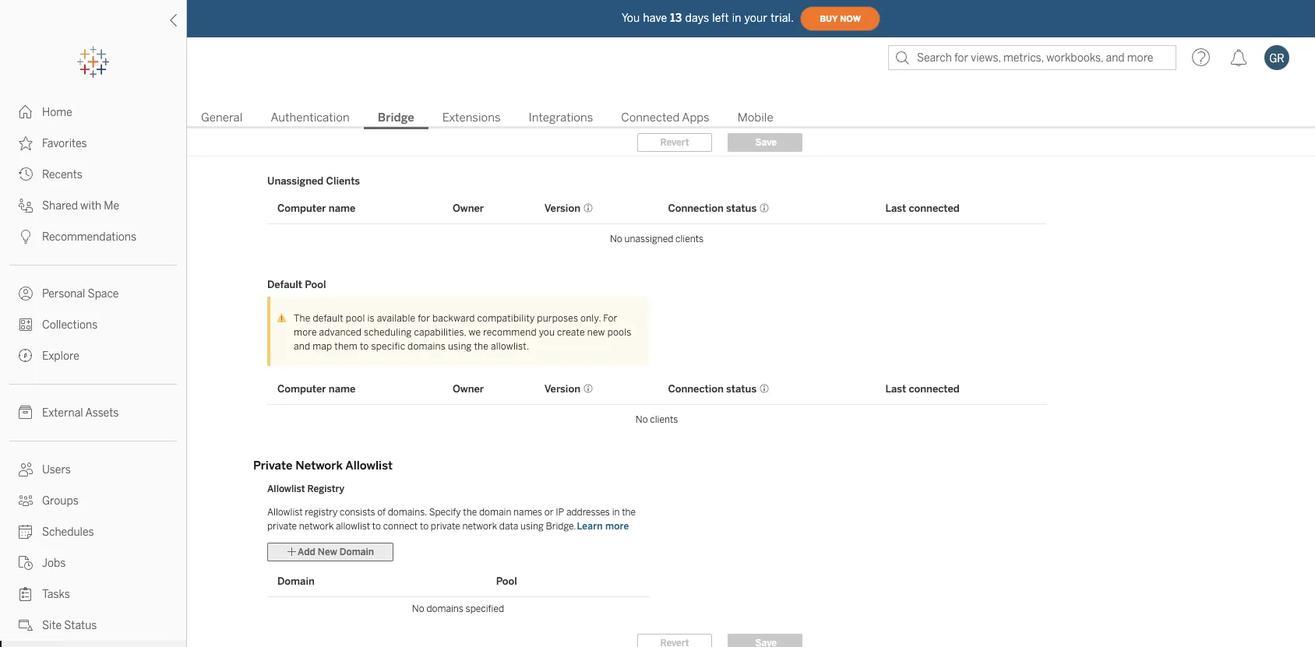 Task type: describe. For each thing, give the bounding box(es) containing it.
1 vertical spatial more
[[605, 521, 629, 532]]

general
[[201, 111, 243, 125]]

personal space link
[[0, 278, 186, 309]]

navigation panel element
[[0, 47, 186, 648]]

connected
[[621, 111, 680, 125]]

for
[[603, 313, 617, 324]]

favorites
[[42, 137, 87, 150]]

users link
[[0, 454, 186, 485]]

learn
[[577, 521, 603, 532]]

last connected for no clients
[[885, 383, 960, 395]]

1 horizontal spatial in
[[732, 11, 741, 25]]

days
[[685, 11, 709, 25]]

by text only_f5he34f image for groups
[[19, 494, 33, 508]]

is
[[367, 313, 375, 324]]

bridge.
[[546, 521, 576, 532]]

buy
[[820, 14, 838, 24]]

by text only_f5he34f image for jobs
[[19, 556, 33, 570]]

network
[[296, 459, 343, 473]]

registry
[[307, 484, 345, 495]]

site status link
[[0, 610, 186, 641]]

main navigation. press the up and down arrow keys to access links. element
[[0, 97, 186, 648]]

extensions
[[442, 111, 501, 125]]

consists
[[340, 507, 375, 518]]

1 network from the left
[[299, 521, 334, 532]]

1 horizontal spatial to
[[372, 521, 381, 532]]

or
[[545, 507, 554, 518]]

by text only_f5he34f image for shared with me
[[19, 199, 33, 213]]

ip
[[556, 507, 564, 518]]

only.
[[581, 313, 601, 324]]

capabilities,
[[414, 327, 466, 338]]

domain
[[479, 507, 511, 518]]

by text only_f5he34f image for collections
[[19, 318, 33, 332]]

domains.
[[388, 507, 427, 518]]

favorites link
[[0, 128, 186, 159]]

external assets
[[42, 407, 119, 420]]

jobs
[[42, 557, 66, 570]]

allowlist for registry
[[267, 507, 303, 518]]

registry
[[305, 507, 338, 518]]

recents link
[[0, 159, 186, 190]]

by text only_f5he34f image for users
[[19, 463, 33, 477]]

specify
[[429, 507, 461, 518]]

private
[[253, 459, 293, 473]]

computer for no unassigned clients
[[277, 202, 326, 214]]

explore link
[[0, 341, 186, 372]]

external
[[42, 407, 83, 420]]

tasks
[[42, 588, 70, 602]]

allowlist registry consists of domains. specify the domain names or ip addresses in the private network allowlist to connect to private network data using bridge.
[[267, 507, 636, 532]]

buy now button
[[800, 6, 881, 31]]

clients
[[326, 175, 360, 187]]

site
[[42, 619, 62, 633]]

to inside the default pool is available for backward compatibility purposes only. for more advanced scheduling capabilities, we recommend you create new pools and map them to specific domains using the allowlist.
[[360, 341, 369, 352]]

home
[[42, 106, 72, 119]]

0 vertical spatial allowlist
[[345, 459, 393, 473]]

last for no clients
[[885, 383, 906, 395]]

recommendations
[[42, 231, 136, 244]]

more inside the default pool is available for backward compatibility purposes only. for more advanced scheduling capabilities, we recommend you create new pools and map them to specific domains using the allowlist.
[[294, 327, 317, 338]]

revert button
[[637, 133, 712, 152]]

Search for views, metrics, workbooks, and more text field
[[888, 45, 1177, 70]]

by text only_f5he34f image for external assets
[[19, 406, 33, 420]]

your
[[745, 11, 768, 25]]

authentication
[[271, 111, 350, 125]]

mobile
[[738, 111, 773, 125]]

default
[[313, 313, 344, 324]]

status for no unassigned clients
[[726, 202, 757, 214]]

no unassigned clients
[[610, 234, 704, 245]]

connect
[[383, 521, 418, 532]]

learn more link
[[576, 520, 630, 533]]

shared
[[42, 199, 78, 213]]

integrations
[[529, 111, 593, 125]]

connected for no clients
[[909, 383, 960, 395]]

1 vertical spatial pool
[[496, 575, 517, 587]]

jobs link
[[0, 548, 186, 579]]

version for no clients
[[545, 383, 580, 395]]

groups
[[42, 495, 79, 508]]

version for no unassigned clients
[[545, 202, 580, 214]]

unassigned
[[267, 175, 324, 187]]

schedules
[[42, 526, 94, 539]]

by text only_f5he34f image for recents
[[19, 168, 33, 182]]

tasks link
[[0, 579, 186, 610]]

connection for no clients
[[668, 383, 724, 395]]

in inside allowlist registry consists of domains. specify the domain names or ip addresses in the private network allowlist to connect to private network data using bridge.
[[612, 507, 620, 518]]

available
[[377, 313, 415, 324]]

collections link
[[0, 309, 186, 341]]

recommend
[[483, 327, 537, 338]]

no for no clients
[[636, 415, 648, 425]]

no clients
[[636, 415, 678, 425]]

the right specify
[[463, 507, 477, 518]]

learn more
[[577, 521, 629, 532]]

by text only_f5he34f image for home
[[19, 105, 33, 119]]

2 private from the left
[[431, 521, 460, 532]]

map
[[313, 341, 332, 352]]

me
[[104, 199, 119, 213]]

using inside allowlist registry consists of domains. specify the domain names or ip addresses in the private network allowlist to connect to private network data using bridge.
[[521, 521, 544, 532]]

sub-spaces tab list
[[187, 109, 1315, 129]]

2 network from the left
[[462, 521, 497, 532]]

revert
[[660, 137, 689, 148]]

the
[[294, 313, 311, 324]]

0 horizontal spatial pool
[[305, 279, 326, 291]]

connection status for no clients
[[668, 383, 757, 395]]

and
[[294, 341, 310, 352]]

we
[[469, 327, 481, 338]]

you have 13 days left in your trial.
[[622, 11, 794, 25]]

new
[[587, 327, 605, 338]]

default
[[267, 279, 302, 291]]

space
[[88, 288, 119, 301]]

home link
[[0, 97, 186, 128]]

last connected for no unassigned clients
[[885, 202, 960, 214]]

users
[[42, 464, 71, 477]]



Task type: vqa. For each thing, say whether or not it's contained in the screenshot.
Anaheim, City. Press Space to toggle selection. Press Escape to go back to the left margin. Use arrow keys to navigate headers text box
no



Task type: locate. For each thing, give the bounding box(es) containing it.
left
[[712, 11, 729, 25]]

by text only_f5he34f image inside shared with me link
[[19, 199, 33, 213]]

by text only_f5he34f image for site status
[[19, 619, 33, 633]]

domains
[[408, 341, 446, 352], [427, 604, 464, 615]]

data
[[499, 521, 518, 532]]

1 by text only_f5he34f image from the top
[[19, 105, 33, 119]]

domains inside the default pool is available for backward compatibility purposes only. for more advanced scheduling capabilities, we recommend you create new pools and map them to specific domains using the allowlist.
[[408, 341, 446, 352]]

unassigned clients
[[267, 175, 360, 187]]

0 vertical spatial status
[[726, 202, 757, 214]]

by text only_f5he34f image left 'users'
[[19, 463, 33, 477]]

by text only_f5he34f image
[[19, 136, 33, 150], [19, 230, 33, 244], [19, 287, 33, 301], [19, 463, 33, 477], [19, 494, 33, 508], [19, 588, 33, 602], [19, 619, 33, 633]]

by text only_f5he34f image inside 'recents' link
[[19, 168, 33, 182]]

by text only_f5he34f image left tasks
[[19, 588, 33, 602]]

1 vertical spatial last connected
[[885, 383, 960, 395]]

1 horizontal spatial pool
[[496, 575, 517, 587]]

0 vertical spatial no
[[610, 234, 622, 245]]

3 by text only_f5he34f image from the top
[[19, 199, 33, 213]]

0 horizontal spatial network
[[299, 521, 334, 532]]

allowlist registry
[[267, 484, 345, 495]]

1 vertical spatial status
[[726, 383, 757, 395]]

0 horizontal spatial in
[[612, 507, 620, 518]]

them
[[335, 341, 358, 352]]

7 by text only_f5he34f image from the top
[[19, 619, 33, 633]]

collections
[[42, 319, 98, 332]]

advanced
[[319, 327, 362, 338]]

1 connected from the top
[[909, 202, 960, 214]]

1 owner from the top
[[453, 202, 484, 214]]

4 by text only_f5he34f image from the top
[[19, 318, 33, 332]]

by text only_f5he34f image left site at the bottom left of page
[[19, 619, 33, 633]]

computer name for no unassigned clients
[[277, 202, 356, 214]]

computer name down map
[[277, 383, 356, 395]]

by text only_f5he34f image inside recommendations link
[[19, 230, 33, 244]]

personal
[[42, 288, 85, 301]]

by text only_f5he34f image left collections
[[19, 318, 33, 332]]

scheduling
[[364, 327, 412, 338]]

name for no clients
[[329, 383, 356, 395]]

computer for no clients
[[277, 383, 326, 395]]

by text only_f5he34f image inside explore link
[[19, 349, 33, 363]]

groups link
[[0, 485, 186, 517]]

personal space
[[42, 288, 119, 301]]

1 private from the left
[[267, 521, 297, 532]]

by text only_f5he34f image inside 'site status' link
[[19, 619, 33, 633]]

pool
[[305, 279, 326, 291], [496, 575, 517, 587]]

private down specify
[[431, 521, 460, 532]]

you
[[622, 11, 640, 25]]

allowlist inside allowlist registry consists of domains. specify the domain names or ip addresses in the private network allowlist to connect to private network data using bridge.
[[267, 507, 303, 518]]

1 vertical spatial clients
[[650, 415, 678, 425]]

network
[[299, 521, 334, 532], [462, 521, 497, 532]]

2 owner from the top
[[453, 383, 484, 395]]

by text only_f5he34f image left favorites
[[19, 136, 33, 150]]

0 vertical spatial last
[[885, 202, 906, 214]]

by text only_f5he34f image for recommendations
[[19, 230, 33, 244]]

last for no unassigned clients
[[885, 202, 906, 214]]

private network allowlist
[[253, 459, 393, 473]]

connected for no unassigned clients
[[909, 202, 960, 214]]

0 horizontal spatial private
[[267, 521, 297, 532]]

the
[[474, 341, 489, 352], [463, 507, 477, 518], [622, 507, 636, 518]]

computer name down unassigned clients
[[277, 202, 356, 214]]

more down the
[[294, 327, 317, 338]]

1 connection status from the top
[[668, 202, 757, 214]]

compatibility
[[477, 313, 535, 324]]

5 by text only_f5he34f image from the top
[[19, 494, 33, 508]]

0 vertical spatial name
[[329, 202, 356, 214]]

the default pool is available for backward compatibility purposes only. for more advanced scheduling capabilities, we recommend you create new pools and map them to specific domains using the allowlist.
[[294, 313, 632, 352]]

connection status up no unassigned clients
[[668, 202, 757, 214]]

purposes
[[537, 313, 578, 324]]

to down of
[[372, 521, 381, 532]]

8 by text only_f5he34f image from the top
[[19, 556, 33, 570]]

to down domains.
[[420, 521, 429, 532]]

domain
[[277, 575, 315, 587]]

schedules link
[[0, 517, 186, 548]]

connection for no unassigned clients
[[668, 202, 724, 214]]

0 vertical spatial computer
[[277, 202, 326, 214]]

allowlist
[[336, 521, 370, 532]]

1 vertical spatial allowlist
[[267, 484, 305, 495]]

pool up specified
[[496, 575, 517, 587]]

status for no clients
[[726, 383, 757, 395]]

private
[[267, 521, 297, 532], [431, 521, 460, 532]]

connection up no unassigned clients
[[668, 202, 724, 214]]

1 vertical spatial version
[[545, 383, 580, 395]]

2 horizontal spatial no
[[636, 415, 648, 425]]

owner for no unassigned clients
[[453, 202, 484, 214]]

0 vertical spatial more
[[294, 327, 317, 338]]

to right "them"
[[360, 341, 369, 352]]

pools
[[607, 327, 632, 338]]

1 name from the top
[[329, 202, 356, 214]]

0 vertical spatial connection status
[[668, 202, 757, 214]]

now
[[840, 14, 861, 24]]

by text only_f5he34f image inside tasks link
[[19, 588, 33, 602]]

connected
[[909, 202, 960, 214], [909, 383, 960, 395]]

1 vertical spatial last
[[885, 383, 906, 395]]

allowlist
[[345, 459, 393, 473], [267, 484, 305, 495], [267, 507, 303, 518]]

1 vertical spatial connected
[[909, 383, 960, 395]]

allowlist for registry
[[267, 484, 305, 495]]

buy now
[[820, 14, 861, 24]]

0 horizontal spatial more
[[294, 327, 317, 338]]

domains down capabilities,
[[408, 341, 446, 352]]

0 vertical spatial last connected
[[885, 202, 960, 214]]

2 connection status from the top
[[668, 383, 757, 395]]

by text only_f5he34f image left jobs
[[19, 556, 33, 570]]

1 horizontal spatial more
[[605, 521, 629, 532]]

owner for no clients
[[453, 383, 484, 395]]

1 vertical spatial domains
[[427, 604, 464, 615]]

main content
[[187, 0, 1315, 648]]

no for no domains specified
[[412, 604, 424, 615]]

default pool
[[267, 279, 326, 291]]

1 status from the top
[[726, 202, 757, 214]]

2 computer name from the top
[[277, 383, 356, 395]]

specific
[[371, 341, 405, 352]]

2 connection from the top
[[668, 383, 724, 395]]

1 vertical spatial owner
[[453, 383, 484, 395]]

0 vertical spatial clients
[[676, 234, 704, 245]]

2 by text only_f5he34f image from the top
[[19, 230, 33, 244]]

1 vertical spatial name
[[329, 383, 356, 395]]

addresses
[[566, 507, 610, 518]]

in right left in the right of the page
[[732, 11, 741, 25]]

0 vertical spatial connection
[[668, 202, 724, 214]]

by text only_f5he34f image for explore
[[19, 349, 33, 363]]

1 vertical spatial connection
[[668, 383, 724, 395]]

with
[[80, 199, 101, 213]]

2 connected from the top
[[909, 383, 960, 395]]

for
[[418, 313, 430, 324]]

the inside the default pool is available for backward compatibility purposes only. for more advanced scheduling capabilities, we recommend you create new pools and map them to specific domains using the allowlist.
[[474, 341, 489, 352]]

computer name for no clients
[[277, 383, 356, 395]]

by text only_f5he34f image left recommendations
[[19, 230, 33, 244]]

1 computer name from the top
[[277, 202, 356, 214]]

navigation containing general
[[187, 106, 1315, 129]]

owner
[[453, 202, 484, 214], [453, 383, 484, 395]]

allowlist up consists
[[345, 459, 393, 473]]

by text only_f5he34f image inside "groups" link
[[19, 494, 33, 508]]

2 version from the top
[[545, 383, 580, 395]]

the down "we"
[[474, 341, 489, 352]]

2 by text only_f5he34f image from the top
[[19, 168, 33, 182]]

by text only_f5he34f image inside users link
[[19, 463, 33, 477]]

you
[[539, 327, 555, 338]]

by text only_f5he34f image for schedules
[[19, 525, 33, 539]]

by text only_f5he34f image inside personal space link
[[19, 287, 33, 301]]

version
[[545, 202, 580, 214], [545, 383, 580, 395]]

by text only_f5he34f image for personal space
[[19, 287, 33, 301]]

recents
[[42, 168, 82, 182]]

have
[[643, 11, 667, 25]]

0 vertical spatial using
[[448, 341, 472, 352]]

network down registry at bottom
[[299, 521, 334, 532]]

by text only_f5he34f image
[[19, 105, 33, 119], [19, 168, 33, 182], [19, 199, 33, 213], [19, 318, 33, 332], [19, 349, 33, 363], [19, 406, 33, 420], [19, 525, 33, 539], [19, 556, 33, 570]]

no
[[610, 234, 622, 245], [636, 415, 648, 425], [412, 604, 424, 615]]

by text only_f5he34f image left shared
[[19, 199, 33, 213]]

3 by text only_f5he34f image from the top
[[19, 287, 33, 301]]

in up learn more link
[[612, 507, 620, 518]]

0 vertical spatial domains
[[408, 341, 446, 352]]

domains left specified
[[427, 604, 464, 615]]

computer down and at the bottom left of the page
[[277, 383, 326, 395]]

by text only_f5he34f image left home
[[19, 105, 33, 119]]

external assets link
[[0, 397, 186, 429]]

warning image
[[277, 312, 288, 323]]

1 by text only_f5he34f image from the top
[[19, 136, 33, 150]]

allowlist.
[[491, 341, 529, 352]]

0 horizontal spatial no
[[412, 604, 424, 615]]

using down "we"
[[448, 341, 472, 352]]

1 vertical spatial in
[[612, 507, 620, 518]]

0 vertical spatial owner
[[453, 202, 484, 214]]

apps
[[682, 111, 710, 125]]

1 vertical spatial using
[[521, 521, 544, 532]]

pool
[[346, 313, 365, 324]]

private down the "allowlist registry"
[[267, 521, 297, 532]]

no for no unassigned clients
[[610, 234, 622, 245]]

backward
[[432, 313, 475, 324]]

recommendations link
[[0, 221, 186, 252]]

2 horizontal spatial to
[[420, 521, 429, 532]]

1 version from the top
[[545, 202, 580, 214]]

network down domain
[[462, 521, 497, 532]]

name down clients
[[329, 202, 356, 214]]

by text only_f5he34f image left schedules
[[19, 525, 33, 539]]

allowlist down the "allowlist registry"
[[267, 507, 303, 518]]

connection status up no clients
[[668, 383, 757, 395]]

more right learn at the left bottom
[[605, 521, 629, 532]]

5 by text only_f5he34f image from the top
[[19, 349, 33, 363]]

0 vertical spatial connected
[[909, 202, 960, 214]]

2 name from the top
[[329, 383, 356, 395]]

0 horizontal spatial to
[[360, 341, 369, 352]]

by text only_f5he34f image left groups
[[19, 494, 33, 508]]

by text only_f5he34f image left recents
[[19, 168, 33, 182]]

bridge
[[378, 111, 414, 125]]

2 last from the top
[[885, 383, 906, 395]]

1 vertical spatial no
[[636, 415, 648, 425]]

1 horizontal spatial no
[[610, 234, 622, 245]]

7 by text only_f5he34f image from the top
[[19, 525, 33, 539]]

6 by text only_f5he34f image from the top
[[19, 406, 33, 420]]

navigation
[[187, 106, 1315, 129]]

create
[[557, 327, 585, 338]]

connection up no clients
[[668, 383, 724, 395]]

connected apps
[[621, 111, 710, 125]]

by text only_f5he34f image for favorites
[[19, 136, 33, 150]]

2 status from the top
[[726, 383, 757, 395]]

to
[[360, 341, 369, 352], [372, 521, 381, 532], [420, 521, 429, 532]]

name for no unassigned clients
[[329, 202, 356, 214]]

1 computer from the top
[[277, 202, 326, 214]]

connection
[[668, 202, 724, 214], [668, 383, 724, 395]]

1 last connected from the top
[[885, 202, 960, 214]]

4 by text only_f5he34f image from the top
[[19, 463, 33, 477]]

computer name
[[277, 202, 356, 214], [277, 383, 356, 395]]

1 vertical spatial computer
[[277, 383, 326, 395]]

1 last from the top
[[885, 202, 906, 214]]

the up learn more
[[622, 507, 636, 518]]

status
[[64, 619, 97, 633]]

specified
[[466, 604, 504, 615]]

by text only_f5he34f image left external
[[19, 406, 33, 420]]

computer down unassigned
[[277, 202, 326, 214]]

1 vertical spatial connection status
[[668, 383, 757, 395]]

0 vertical spatial pool
[[305, 279, 326, 291]]

main content containing general
[[187, 0, 1315, 648]]

last connected
[[885, 202, 960, 214], [885, 383, 960, 395]]

using
[[448, 341, 472, 352], [521, 521, 544, 532]]

2 vertical spatial no
[[412, 604, 424, 615]]

by text only_f5he34f image inside the jobs link
[[19, 556, 33, 570]]

by text only_f5he34f image inside home link
[[19, 105, 33, 119]]

1 vertical spatial computer name
[[277, 383, 356, 395]]

1 horizontal spatial private
[[431, 521, 460, 532]]

0 vertical spatial version
[[545, 202, 580, 214]]

name down "them"
[[329, 383, 356, 395]]

pool right default
[[305, 279, 326, 291]]

by text only_f5he34f image left explore
[[19, 349, 33, 363]]

by text only_f5he34f image inside "collections" link
[[19, 318, 33, 332]]

1 horizontal spatial using
[[521, 521, 544, 532]]

1 horizontal spatial network
[[462, 521, 497, 532]]

0 vertical spatial in
[[732, 11, 741, 25]]

0 horizontal spatial using
[[448, 341, 472, 352]]

by text only_f5he34f image inside the external assets link
[[19, 406, 33, 420]]

2 vertical spatial allowlist
[[267, 507, 303, 518]]

shared with me link
[[0, 190, 186, 221]]

0 vertical spatial computer name
[[277, 202, 356, 214]]

6 by text only_f5he34f image from the top
[[19, 588, 33, 602]]

2 computer from the top
[[277, 383, 326, 395]]

connection status for no unassigned clients
[[668, 202, 757, 214]]

by text only_f5he34f image for tasks
[[19, 588, 33, 602]]

computer
[[277, 202, 326, 214], [277, 383, 326, 395]]

last
[[885, 202, 906, 214], [885, 383, 906, 395]]

2 last connected from the top
[[885, 383, 960, 395]]

shared with me
[[42, 199, 119, 213]]

assets
[[85, 407, 119, 420]]

1 connection from the top
[[668, 202, 724, 214]]

by text only_f5he34f image left personal
[[19, 287, 33, 301]]

using down names
[[521, 521, 544, 532]]

using inside the default pool is available for backward compatibility purposes only. for more advanced scheduling capabilities, we recommend you create new pools and map them to specific domains using the allowlist.
[[448, 341, 472, 352]]

names
[[514, 507, 542, 518]]

allowlist down private
[[267, 484, 305, 495]]

by text only_f5he34f image inside schedules link
[[19, 525, 33, 539]]

by text only_f5he34f image inside favorites "link"
[[19, 136, 33, 150]]



